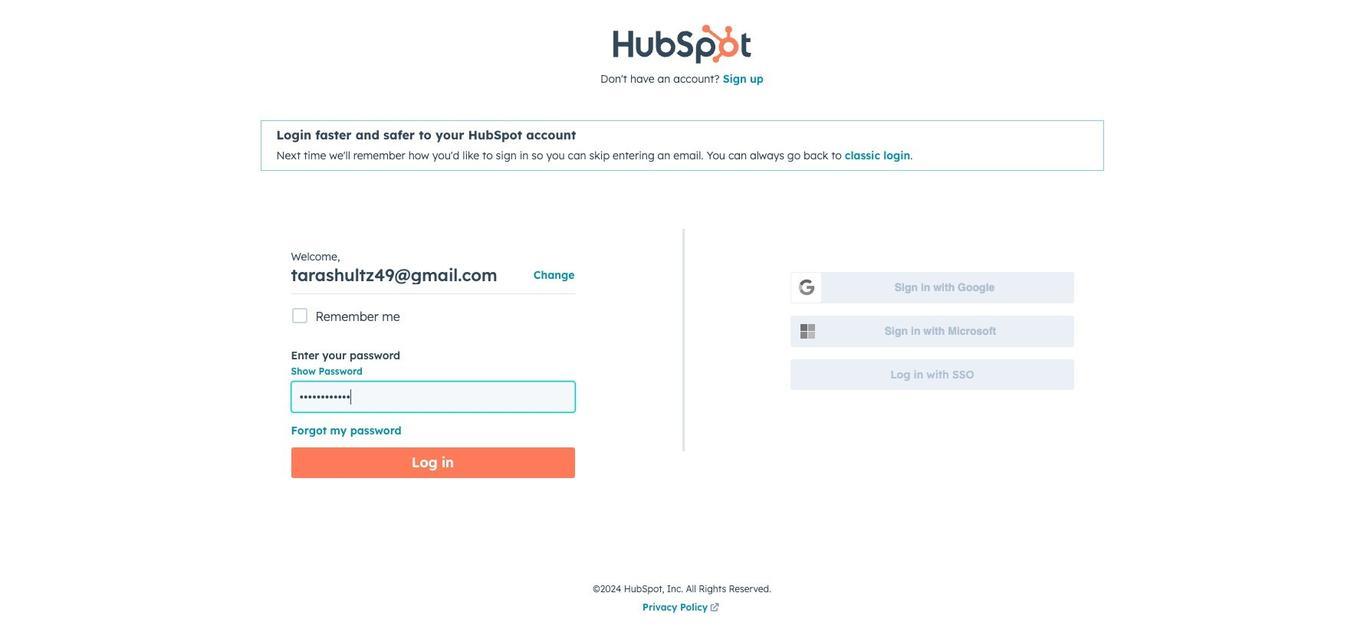 Task type: describe. For each thing, give the bounding box(es) containing it.
link opens in a new window image
[[710, 600, 719, 618]]

link opens in a new window image
[[710, 604, 719, 613]]



Task type: vqa. For each thing, say whether or not it's contained in the screenshot.
Link opens in a new window icon
yes



Task type: locate. For each thing, give the bounding box(es) containing it.
None password field
[[291, 382, 575, 412]]



